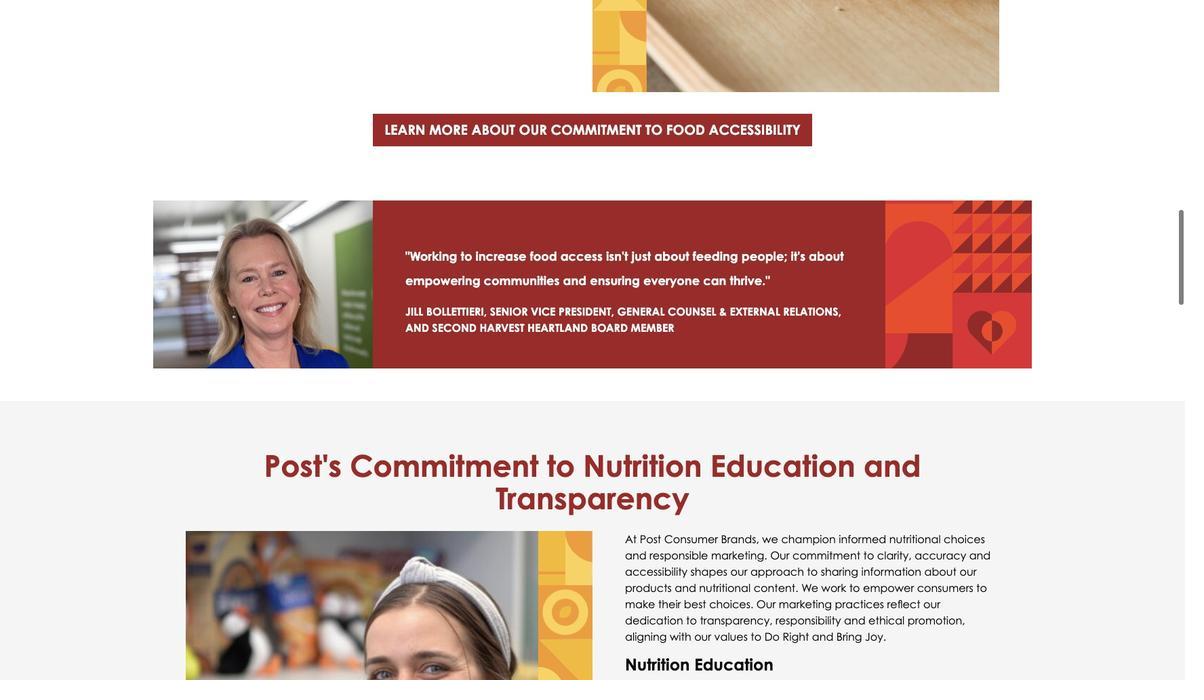 Task type: vqa. For each thing, say whether or not it's contained in the screenshot.
"1998"
no



Task type: describe. For each thing, give the bounding box(es) containing it.
information
[[862, 566, 922, 579]]

consumer
[[664, 533, 718, 547]]

board
[[591, 321, 628, 335]]

&
[[720, 305, 727, 318]]

content.
[[754, 582, 799, 596]]

counsel
[[668, 305, 716, 318]]

access
[[561, 249, 603, 264]]

champion
[[781, 533, 836, 547]]

reflect
[[887, 598, 921, 612]]

vice
[[531, 305, 556, 318]]

right
[[783, 631, 809, 645]]

education inside post's commitment to nutrition education and transparency
[[710, 448, 856, 484]]

1 horizontal spatial nutritional
[[889, 533, 941, 547]]

values
[[714, 631, 748, 645]]

commitment
[[350, 448, 539, 484]]

at
[[625, 533, 637, 547]]

external
[[730, 305, 780, 318]]

practices
[[835, 598, 884, 612]]

choices
[[944, 533, 985, 547]]

and inside post's commitment to nutrition education and transparency
[[864, 448, 921, 484]]

ensuring
[[590, 273, 640, 288]]

with
[[670, 631, 691, 645]]

transparency,
[[700, 615, 773, 628]]

food inside "working to increase food access isn't just about feeding people;  it's about empowering communities and ensuring everyone can thrive."
[[530, 249, 557, 264]]

it's
[[791, 249, 806, 264]]

promotion,
[[908, 615, 965, 628]]

0 horizontal spatial commitment
[[551, 121, 642, 138]]

make
[[625, 598, 655, 612]]

informed
[[839, 533, 886, 547]]

about up everyone
[[655, 249, 689, 264]]

post's commitment to nutrition education and transparency
[[264, 448, 921, 517]]

senior
[[490, 305, 528, 318]]

transparency
[[496, 481, 689, 517]]

isn't
[[606, 249, 628, 264]]

accessibility inside the at post consumer brands, we champion informed nutritional choices and responsible marketing. our commitment to clarity, accuracy and accessibility shapes our approach to sharing information about our products and nutritional content. we work to empower consumers to make their best choices. our marketing practices reflect our dedication to transparency, responsibility and ethical promotion, aligning with our values to do right and bring joy.
[[625, 566, 688, 579]]

empowering
[[405, 273, 480, 288]]

jill bollettieri, senior vice president, general counsel & external relations, and second harvest heartland board member
[[405, 305, 841, 335]]

and inside jill bollettieri, senior vice president, general counsel & external relations, and second harvest heartland board member
[[405, 321, 429, 335]]

learn more about our commitment to food accessibility link
[[373, 114, 812, 146]]

harvest
[[480, 321, 525, 335]]

nutrition education
[[625, 655, 774, 676]]

"working to increase food access isn't just about feeding people;  it's about empowering communities and ensuring everyone can thrive."
[[405, 249, 844, 288]]

heartland
[[528, 321, 588, 335]]

responsibility
[[776, 615, 841, 628]]

more
[[429, 121, 468, 138]]

relations,
[[783, 305, 841, 318]]

thrive."
[[730, 273, 770, 288]]

1 vertical spatial nutritional
[[699, 582, 751, 596]]

nutrition inside post's commitment to nutrition education and transparency
[[583, 448, 702, 484]]

products
[[625, 582, 672, 596]]

second
[[432, 321, 477, 335]]

approach
[[751, 566, 804, 579]]



Task type: locate. For each thing, give the bounding box(es) containing it.
empower
[[863, 582, 914, 596]]

post's
[[264, 448, 342, 484]]

clarity,
[[877, 550, 912, 563]]

everyone
[[643, 273, 700, 288]]

1 vertical spatial commitment
[[793, 550, 861, 563]]

shapes
[[691, 566, 728, 579]]

commitment
[[551, 121, 642, 138], [793, 550, 861, 563]]

education
[[710, 448, 856, 484], [695, 655, 774, 676]]

nutrition
[[583, 448, 702, 484], [625, 655, 690, 676]]

nutritional up choices. on the bottom of page
[[699, 582, 751, 596]]

accuracy
[[915, 550, 966, 563]]

we
[[802, 582, 819, 596]]

0 vertical spatial accessibility
[[709, 121, 801, 138]]

jill_bollettieri image
[[153, 201, 373, 369]]

"working
[[405, 249, 457, 264]]

0 horizontal spatial food
[[530, 249, 557, 264]]

post symbols on a red background. image
[[886, 201, 1032, 369]]

about inside learn more about our commitment to food accessibility link
[[472, 121, 515, 138]]

marketing
[[779, 598, 832, 612]]

can
[[703, 273, 727, 288]]

post
[[640, 533, 661, 547]]

0 horizontal spatial accessibility
[[625, 566, 688, 579]]

about
[[472, 121, 515, 138], [655, 249, 689, 264], [809, 249, 844, 264], [925, 566, 957, 579]]

joy.
[[865, 631, 886, 645]]

accessibility
[[709, 121, 801, 138], [625, 566, 688, 579]]

1 vertical spatial education
[[695, 655, 774, 676]]

1 vertical spatial accessibility
[[625, 566, 688, 579]]

0 vertical spatial food
[[666, 121, 705, 138]]

and inside "working to increase food access isn't just about feeding people;  it's about empowering communities and ensuring everyone can thrive."
[[563, 273, 587, 288]]

our
[[519, 121, 547, 138], [731, 566, 748, 579], [960, 566, 977, 579], [924, 598, 941, 612], [694, 631, 711, 645]]

0 vertical spatial our
[[770, 550, 790, 563]]

sharing
[[821, 566, 859, 579]]

increase
[[476, 249, 527, 264]]

our
[[770, 550, 790, 563], [757, 598, 776, 612]]

ethical
[[869, 615, 905, 628]]

at post consumer brands, we champion informed nutritional choices and responsible marketing. our commitment to clarity, accuracy and accessibility shapes our approach to sharing information about our products and nutritional content. we work to empower consumers to make their best choices. our marketing practices reflect our dedication to transparency, responsibility and ethical promotion, aligning with our values to do right and bring joy.
[[625, 533, 991, 645]]

bollettieri,
[[426, 305, 487, 318]]

to inside post's commitment to nutrition education and transparency
[[547, 448, 575, 484]]

1 vertical spatial food
[[530, 249, 557, 264]]

feeding
[[693, 249, 738, 264]]

marketing.
[[711, 550, 767, 563]]

commitment inside the at post consumer brands, we champion informed nutritional choices and responsible marketing. our commitment to clarity, accuracy and accessibility shapes our approach to sharing information about our products and nutritional content. we work to empower consumers to make their best choices. our marketing practices reflect our dedication to transparency, responsibility and ethical promotion, aligning with our values to do right and bring joy.
[[793, 550, 861, 563]]

work
[[822, 582, 846, 596]]

communities
[[484, 273, 560, 288]]

0 vertical spatial commitment
[[551, 121, 642, 138]]

food
[[666, 121, 705, 138], [530, 249, 557, 264]]

nutritional up clarity,
[[889, 533, 941, 547]]

1 horizontal spatial commitment
[[793, 550, 861, 563]]

about right it's
[[809, 249, 844, 264]]

1 horizontal spatial accessibility
[[709, 121, 801, 138]]

learn more about our commitment to food accessibility
[[385, 121, 801, 138]]

general
[[617, 305, 665, 318]]

we
[[762, 533, 778, 547]]

best
[[684, 598, 706, 612]]

member
[[631, 321, 674, 335]]

a woman in an office looks at the camera. image
[[186, 532, 593, 681]]

about right more
[[472, 121, 515, 138]]

1 vertical spatial nutrition
[[625, 655, 690, 676]]

to inside "working to increase food access isn't just about feeding people;  it's about empowering communities and ensuring everyone can thrive."
[[461, 249, 472, 264]]

bring
[[837, 631, 862, 645]]

just
[[632, 249, 651, 264]]

our down content.
[[757, 598, 776, 612]]

about inside the at post consumer brands, we champion informed nutritional choices and responsible marketing. our commitment to clarity, accuracy and accessibility shapes our approach to sharing information about our products and nutritional content. we work to empower consumers to make their best choices. our marketing practices reflect our dedication to transparency, responsibility and ethical promotion, aligning with our values to do right and bring joy.
[[925, 566, 957, 579]]

about down the accuracy
[[925, 566, 957, 579]]

their
[[658, 598, 681, 612]]

0 vertical spatial education
[[710, 448, 856, 484]]

learn
[[385, 121, 426, 138]]

1 horizontal spatial food
[[666, 121, 705, 138]]

people;
[[742, 249, 788, 264]]

0 vertical spatial nutrition
[[583, 448, 702, 484]]

responsible
[[650, 550, 708, 563]]

choices.
[[709, 598, 754, 612]]

brands,
[[721, 533, 759, 547]]

president,
[[559, 305, 614, 318]]

jill
[[405, 305, 423, 318]]

nutritional
[[889, 533, 941, 547], [699, 582, 751, 596]]

do
[[765, 631, 780, 645]]

to
[[646, 121, 663, 138], [461, 249, 472, 264], [547, 448, 575, 484], [864, 550, 874, 563], [807, 566, 818, 579], [849, 582, 860, 596], [977, 582, 987, 596], [686, 615, 697, 628], [751, 631, 762, 645]]

and
[[563, 273, 587, 288], [405, 321, 429, 335], [864, 448, 921, 484], [625, 550, 647, 563], [969, 550, 991, 563], [675, 582, 696, 596], [844, 615, 866, 628], [812, 631, 834, 645]]

0 horizontal spatial nutritional
[[699, 582, 751, 596]]

consumers
[[917, 582, 974, 596]]

our up approach
[[770, 550, 790, 563]]

dedication
[[625, 615, 683, 628]]

aligning
[[625, 631, 667, 645]]

a peanut butter and jelly sandwich with chips in the background. image
[[593, 0, 1000, 92]]

0 vertical spatial nutritional
[[889, 533, 941, 547]]

1 vertical spatial our
[[757, 598, 776, 612]]



